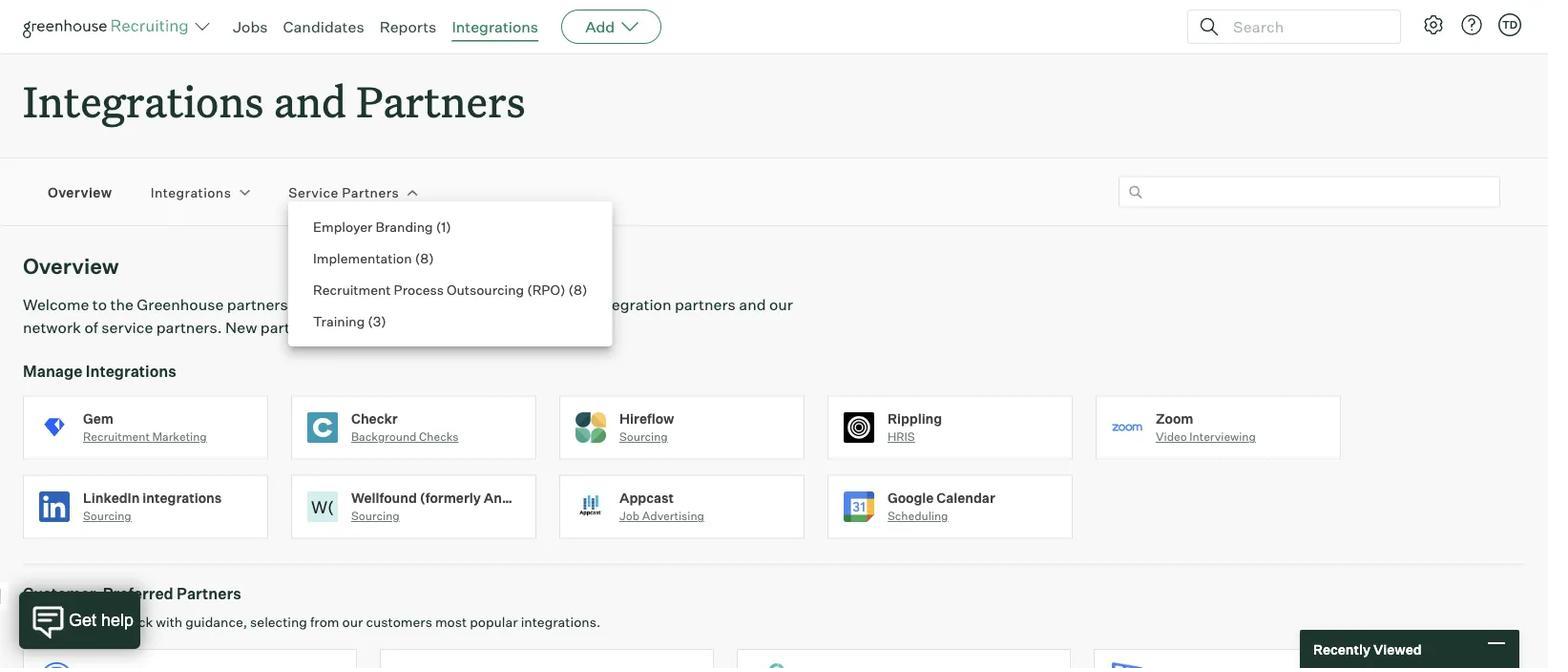Task type: locate. For each thing, give the bounding box(es) containing it.
sourcing down wellfound
[[351, 509, 400, 523]]

add
[[585, 17, 615, 36]]

selecting
[[250, 614, 307, 631]]

2 horizontal spatial sourcing
[[620, 430, 668, 444]]

td
[[1503, 18, 1518, 31]]

8 up process
[[420, 250, 429, 266]]

(formerly
[[420, 490, 481, 506]]

0 vertical spatial integrations link
[[452, 17, 539, 36]]

w(
[[311, 496, 334, 518]]

0 vertical spatial recruitment
[[313, 281, 391, 298]]

partners up employer branding ( 1 )
[[342, 184, 399, 200]]

(
[[436, 218, 441, 235], [415, 250, 420, 266], [569, 281, 574, 298], [368, 313, 373, 329]]

sourcing
[[620, 430, 668, 444], [83, 509, 132, 523], [351, 509, 400, 523]]

recruitment inside gem recruitment marketing
[[83, 430, 150, 444]]

sourcing down hireflow
[[620, 430, 668, 444]]

0 horizontal spatial and
[[274, 73, 347, 129]]

partners up guidance,
[[177, 585, 241, 604]]

1 vertical spatial integrations link
[[151, 183, 231, 201]]

(rpo)
[[527, 281, 566, 298]]

partners for customer-preferred partners
[[177, 585, 241, 604]]

just
[[351, 318, 378, 337]]

0 vertical spatial and
[[274, 73, 347, 129]]

google
[[888, 490, 934, 506]]

menu
[[288, 201, 613, 347]]

recruitment down gem
[[83, 430, 150, 444]]

our
[[523, 295, 547, 314], [770, 295, 794, 314], [342, 614, 363, 631]]

partners right the integration
[[675, 295, 736, 314]]

0 horizontal spatial 8
[[420, 250, 429, 266]]

reports link
[[380, 17, 437, 36]]

stack
[[119, 614, 153, 631]]

a
[[381, 318, 389, 337]]

integrations
[[452, 17, 539, 36], [23, 73, 264, 129], [151, 184, 231, 200], [86, 362, 176, 381]]

linkedin integrations sourcing
[[83, 490, 222, 523]]

recruitment inside menu
[[313, 281, 391, 298]]

1 horizontal spatial and
[[739, 295, 766, 314]]

implementation
[[313, 250, 412, 266]]

1 horizontal spatial recruitment
[[313, 281, 391, 298]]

training ( 3 )
[[313, 313, 387, 329]]

advertising
[[642, 509, 705, 523]]

overview
[[48, 184, 112, 200], [23, 253, 119, 279]]

0 horizontal spatial our
[[342, 614, 363, 631]]

1
[[441, 218, 446, 235]]

viewed
[[1374, 641, 1422, 658]]

to
[[92, 295, 107, 314]]

jobs
[[233, 17, 268, 36]]

) right just
[[381, 313, 387, 329]]

recruitment up training ( 3 )
[[313, 281, 391, 298]]

wellfound (formerly angellist talent) sourcing
[[351, 490, 596, 523]]

guidance,
[[185, 614, 247, 631]]

0 vertical spatial 8
[[420, 250, 429, 266]]

0 horizontal spatial partners
[[261, 318, 322, 337]]

)
[[446, 218, 451, 235], [429, 250, 434, 266], [582, 281, 588, 298], [381, 313, 387, 329]]

talent)
[[550, 490, 596, 506]]

wellfound
[[351, 490, 417, 506]]

recruitment
[[313, 281, 391, 298], [83, 430, 150, 444]]

and
[[274, 73, 347, 129], [739, 295, 766, 314]]

welcome to the greenhouse partnerships page where you can explore our 450+ integration partners and our network of service partners. new partners are just a click away.
[[23, 295, 794, 337]]

outsourcing
[[447, 281, 524, 298]]

process
[[394, 281, 444, 298]]

greenhouse
[[137, 295, 224, 314]]

8
[[420, 250, 429, 266], [574, 281, 582, 298]]

partners
[[675, 295, 736, 314], [261, 318, 322, 337]]

1 vertical spatial recruitment
[[83, 430, 150, 444]]

background
[[351, 430, 417, 444]]

1 horizontal spatial 8
[[574, 281, 582, 298]]

appcast job advertising
[[620, 490, 705, 523]]

partners
[[356, 73, 526, 129], [342, 184, 399, 200], [177, 585, 241, 604]]

build
[[23, 614, 55, 631]]

partners down reports
[[356, 73, 526, 129]]

0 vertical spatial partners
[[356, 73, 526, 129]]

employer
[[313, 218, 373, 235]]

service partners link
[[289, 183, 399, 201]]

customer-
[[23, 585, 103, 604]]

video
[[1156, 430, 1188, 444]]

1 horizontal spatial partners
[[675, 295, 736, 314]]

from
[[310, 614, 339, 631]]

2 vertical spatial partners
[[177, 585, 241, 604]]

1 horizontal spatial sourcing
[[351, 509, 400, 523]]

1 horizontal spatial integrations link
[[452, 17, 539, 36]]

1 vertical spatial 8
[[574, 281, 582, 298]]

0 horizontal spatial sourcing
[[83, 509, 132, 523]]

sourcing inside hireflow sourcing
[[620, 430, 668, 444]]

1 vertical spatial and
[[739, 295, 766, 314]]

partners.
[[156, 318, 222, 337]]

integrations link
[[452, 17, 539, 36], [151, 183, 231, 201]]

your
[[58, 614, 86, 631]]

marketing
[[152, 430, 207, 444]]

integrations
[[143, 490, 222, 506]]

sourcing inside wellfound (formerly angellist talent) sourcing
[[351, 509, 400, 523]]

service partners
[[289, 184, 399, 200]]

training
[[313, 313, 365, 329]]

( up process
[[415, 250, 420, 266]]

( right the (rpo)
[[569, 281, 574, 298]]

0 vertical spatial overview
[[48, 184, 112, 200]]

sourcing down "linkedin"
[[83, 509, 132, 523]]

customer-preferred partners
[[23, 585, 241, 604]]

1 vertical spatial partners
[[342, 184, 399, 200]]

1 vertical spatial overview
[[23, 253, 119, 279]]

service
[[101, 318, 153, 337]]

td button
[[1499, 13, 1522, 36]]

manage integrations
[[23, 362, 176, 381]]

partners down partnerships
[[261, 318, 322, 337]]

hireflow sourcing
[[620, 410, 675, 444]]

0 horizontal spatial recruitment
[[83, 430, 150, 444]]

8 right the (rpo)
[[574, 281, 582, 298]]

None text field
[[1119, 176, 1501, 208]]



Task type: describe. For each thing, give the bounding box(es) containing it.
3
[[373, 313, 381, 329]]

) right branding
[[446, 218, 451, 235]]

are
[[325, 318, 348, 337]]

interviewing
[[1190, 430, 1257, 444]]

( right branding
[[436, 218, 441, 235]]

implementation ( 8 )
[[313, 250, 434, 266]]

rippling
[[888, 410, 943, 427]]

integrations and partners
[[23, 73, 526, 129]]

partners for integrations and partners
[[356, 73, 526, 129]]

sourcing inside linkedin integrations sourcing
[[83, 509, 132, 523]]

employer branding ( 1 )
[[313, 218, 451, 235]]

away.
[[429, 318, 470, 337]]

integrations.
[[521, 614, 601, 631]]

zoom
[[1156, 410, 1194, 427]]

tech
[[89, 614, 116, 631]]

angellist
[[484, 490, 547, 506]]

1 horizontal spatial our
[[523, 295, 547, 314]]

partners inside service partners link
[[342, 184, 399, 200]]

menu containing employer branding
[[288, 201, 613, 347]]

1 vertical spatial partners
[[261, 318, 322, 337]]

google calendar scheduling
[[888, 490, 996, 523]]

branding
[[376, 218, 433, 235]]

appcast
[[620, 490, 674, 506]]

checkr background checks
[[351, 410, 459, 444]]

recently viewed
[[1314, 641, 1422, 658]]

welcome
[[23, 295, 89, 314]]

page
[[322, 295, 358, 314]]

0 vertical spatial partners
[[675, 295, 736, 314]]

450+
[[550, 295, 590, 314]]

candidates link
[[283, 17, 364, 36]]

calendar
[[937, 490, 996, 506]]

with
[[156, 614, 183, 631]]

where
[[361, 295, 405, 314]]

and inside welcome to the greenhouse partnerships page where you can explore our 450+ integration partners and our network of service partners. new partners are just a click away.
[[739, 295, 766, 314]]

integration
[[593, 295, 672, 314]]

can
[[437, 295, 463, 314]]

the
[[110, 295, 134, 314]]

most
[[435, 614, 467, 631]]

rippling hris
[[888, 410, 943, 444]]

manage
[[23, 362, 82, 381]]

new
[[225, 318, 257, 337]]

service
[[289, 184, 339, 200]]

job
[[620, 509, 640, 523]]

Search text field
[[1229, 13, 1384, 41]]

customers
[[366, 614, 432, 631]]

overview link
[[48, 183, 112, 201]]

checks
[[419, 430, 459, 444]]

build your tech stack with guidance, selecting from our customers most popular integrations.
[[23, 614, 601, 631]]

reports
[[380, 17, 437, 36]]

add button
[[562, 10, 662, 44]]

candidates
[[283, 17, 364, 36]]

td button
[[1495, 10, 1526, 40]]

hris
[[888, 430, 916, 444]]

you
[[408, 295, 434, 314]]

zoom video interviewing
[[1156, 410, 1257, 444]]

popular
[[470, 614, 518, 631]]

recruitment process outsourcing (rpo) ( 8 )
[[313, 281, 588, 298]]

gem recruitment marketing
[[83, 410, 207, 444]]

recently
[[1314, 641, 1371, 658]]

greenhouse recruiting image
[[23, 15, 195, 38]]

jobs link
[[233, 17, 268, 36]]

of
[[84, 318, 98, 337]]

0 horizontal spatial integrations link
[[151, 183, 231, 201]]

( left "a"
[[368, 313, 373, 329]]

) right the (rpo)
[[582, 281, 588, 298]]

gem
[[83, 410, 114, 427]]

scheduling
[[888, 509, 949, 523]]

2 horizontal spatial our
[[770, 295, 794, 314]]

partnerships
[[227, 295, 319, 314]]

configure image
[[1423, 13, 1446, 36]]

preferred
[[103, 585, 174, 604]]

linkedin
[[83, 490, 140, 506]]

click
[[393, 318, 426, 337]]

) up process
[[429, 250, 434, 266]]

explore
[[466, 295, 520, 314]]

network
[[23, 318, 81, 337]]

hireflow
[[620, 410, 675, 427]]



Task type: vqa. For each thing, say whether or not it's contained in the screenshot.
Greenhouse
yes



